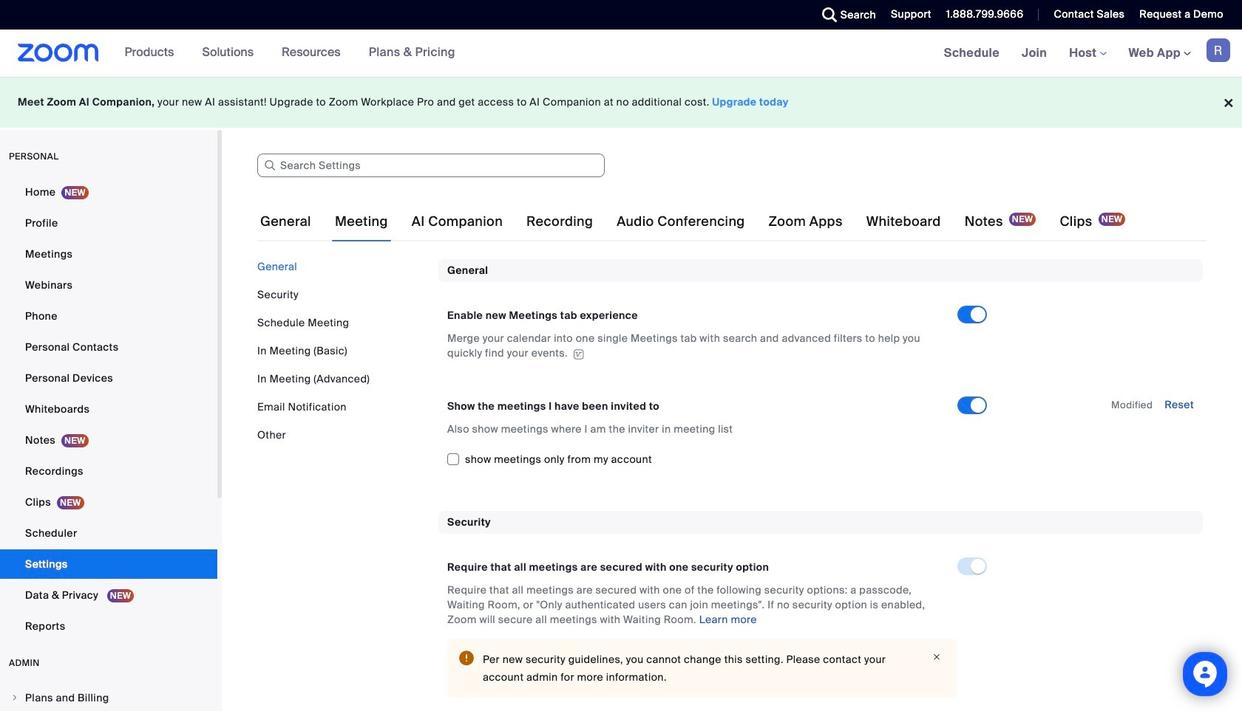 Task type: locate. For each thing, give the bounding box(es) containing it.
application
[[447, 332, 944, 361]]

banner
[[0, 30, 1242, 78]]

alert
[[447, 640, 957, 699]]

security element
[[438, 511, 1203, 712]]

warning image
[[459, 651, 474, 666]]

footer
[[0, 77, 1242, 128]]

menu item
[[0, 685, 217, 712]]

menu bar
[[257, 260, 427, 443]]

tabs of my account settings page tab list
[[257, 201, 1128, 243]]

close image
[[928, 651, 946, 665]]

zoom logo image
[[18, 44, 99, 62]]

general element
[[438, 260, 1203, 488]]



Task type: vqa. For each thing, say whether or not it's contained in the screenshot.
Secure Trust image
no



Task type: describe. For each thing, give the bounding box(es) containing it.
application inside general "element"
[[447, 332, 944, 361]]

Search Settings text field
[[257, 154, 605, 177]]

right image
[[10, 694, 19, 703]]

meetings navigation
[[933, 30, 1242, 78]]

personal menu menu
[[0, 177, 217, 643]]

product information navigation
[[114, 30, 466, 77]]

profile picture image
[[1207, 38, 1230, 62]]

support version for enable new meetings tab experience image
[[571, 349, 586, 360]]

alert inside security element
[[447, 640, 957, 699]]



